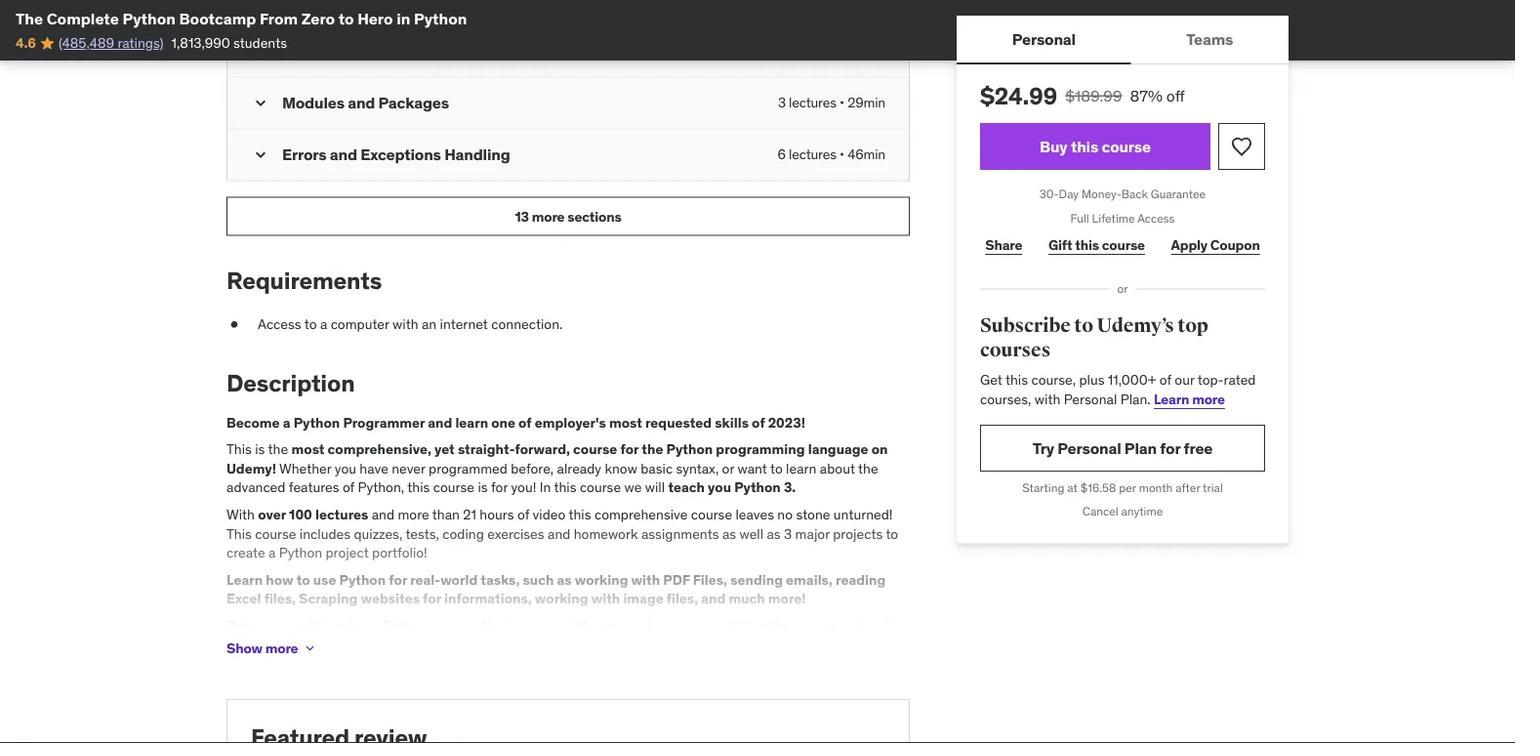 Task type: describe. For each thing, give the bounding box(es) containing it.
$24.99
[[981, 81, 1058, 110]]

the inside "most comprehensive, yet straight-forward, course for the python programming language on udemy!"
[[642, 441, 664, 458]]

straight-
[[458, 441, 515, 458]]

programming
[[716, 441, 805, 458]]

this inside learn how to use python for real-world tasks, such as working with pdf files, sending emails, reading excel files, scraping websites for informations, working with image files, and much more! this course will teach you python in a practical manner, with every lecture comes a full coding screencast and a corresponding code notebook! learn in whatever manner is best for you!
[[227, 617, 252, 635]]

wishlist image
[[1231, 135, 1254, 158]]

access to a computer with an internet connection.
[[258, 316, 563, 333]]

2 vertical spatial learn
[[417, 636, 452, 654]]

python inside "most comprehensive, yet straight-forward, course for the python programming language on udemy!"
[[667, 441, 713, 458]]

4.6
[[16, 34, 36, 52]]

much
[[729, 590, 766, 608]]

best
[[591, 636, 618, 654]]

coding inside and more than 21 hours of video this comprehensive course leaves no stone unturned! this course includes quizzes, tests, coding exercises and homework assignments as well as 3 major projects to create a python project portfolio!
[[443, 525, 484, 542]]

homework
[[574, 525, 638, 542]]

never
[[392, 460, 426, 477]]

learn more
[[1155, 390, 1226, 408]]

after
[[1176, 480, 1201, 495]]

this down never
[[408, 479, 430, 496]]

pdf
[[663, 571, 690, 589]]

from
[[260, 8, 298, 28]]

with inside get this course, plus 11,000+ of our top-rated courses, with personal plan.
[[1035, 390, 1061, 408]]

plus
[[1080, 371, 1105, 389]]

• for modules and packages
[[840, 94, 845, 112]]

2 files, from the left
[[667, 590, 699, 608]]

0 vertical spatial xsmall image
[[227, 315, 242, 334]]

major
[[796, 525, 830, 542]]

of right 'one'
[[519, 414, 532, 431]]

full
[[730, 617, 749, 635]]

and more than 21 hours of video this comprehensive course leaves no stone unturned! this course includes quizzes, tests, coding exercises and homework assignments as well as 3 major projects to create a python project portfolio!
[[227, 506, 899, 562]]

to down requirements
[[305, 316, 317, 333]]

how
[[266, 571, 294, 589]]

python inside and more than 21 hours of video this comprehensive course leaves no stone unturned! this course includes quizzes, tests, coding exercises and homework assignments as well as 3 major projects to create a python project portfolio!
[[279, 544, 322, 562]]

course down over
[[255, 525, 296, 542]]

apply coupon
[[1172, 237, 1261, 254]]

with left an
[[393, 316, 419, 333]]

real-
[[410, 571, 441, 589]]

to inside subscribe to udemy's top courses
[[1075, 313, 1094, 337]]

already
[[557, 460, 602, 477]]

1 horizontal spatial in
[[432, 617, 443, 635]]

the
[[16, 8, 43, 28]]

100
[[289, 506, 312, 523]]

course down teach you python 3.
[[691, 506, 733, 523]]

exercises
[[488, 525, 545, 542]]

you for python
[[708, 479, 732, 496]]

free
[[1184, 438, 1213, 458]]

python down project
[[339, 571, 386, 589]]

this right gift
[[1076, 237, 1100, 254]]

$16.58
[[1081, 480, 1117, 495]]

language
[[808, 441, 869, 458]]

with
[[227, 506, 255, 523]]

tab list containing personal
[[957, 16, 1289, 64]]

python down want
[[735, 479, 781, 496]]

0 vertical spatial 3
[[778, 94, 786, 112]]

with up image
[[632, 571, 660, 589]]

zero
[[301, 8, 335, 28]]

1 horizontal spatial most
[[609, 414, 643, 431]]

top-
[[1198, 371, 1224, 389]]

of inside get this course, plus 11,000+ of our top-rated courses, with personal plan.
[[1160, 371, 1172, 389]]

python right hero
[[414, 8, 467, 28]]

than
[[433, 506, 460, 523]]

more for and
[[398, 506, 430, 523]]

2023!
[[768, 414, 806, 431]]

1 vertical spatial working
[[535, 590, 589, 608]]

2 horizontal spatial in
[[455, 636, 466, 654]]

comprehensive,
[[328, 441, 432, 458]]

of right skills
[[752, 414, 765, 431]]

lectures for modules and packages
[[789, 94, 837, 112]]

to inside whether you have never programmed before, already know basic syntax, or want to learn about the advanced features of python, this course is for you! in this course we will
[[771, 460, 783, 477]]

is inside whether you have never programmed before, already know basic syntax, or want to learn about the advanced features of python, this course is for you! in this course we will
[[478, 479, 488, 496]]

this inside button
[[1071, 136, 1099, 156]]

apply
[[1172, 237, 1208, 254]]

become a python programmer and learn one of employer's most requested skills of 2023!
[[227, 414, 806, 431]]

for up websites
[[389, 571, 407, 589]]

0 vertical spatial in
[[397, 8, 411, 28]]

at
[[1068, 480, 1078, 495]]

and right modules
[[348, 93, 375, 113]]

no
[[778, 506, 793, 523]]

bootcamp
[[179, 8, 256, 28]]

hours
[[480, 506, 514, 523]]

for right best
[[621, 636, 638, 654]]

gift this course link
[[1044, 226, 1151, 265]]

tests,
[[406, 525, 439, 542]]

and down files,
[[702, 590, 726, 608]]

for left free
[[1161, 438, 1181, 458]]

manner
[[528, 636, 574, 654]]

before,
[[511, 460, 554, 477]]

or inside whether you have never programmed before, already know basic syntax, or want to learn about the advanced features of python, this course is for you! in this course we will
[[722, 460, 735, 477]]

subscribe to udemy's top courses
[[981, 313, 1209, 362]]

course inside learn how to use python for real-world tasks, such as working with pdf files, sending emails, reading excel files, scraping websites for informations, working with image files, and much more! this course will teach you python in a practical manner, with every lecture comes a full coding screencast and a corresponding code notebook! learn in whatever manner is best for you!
[[255, 617, 296, 635]]

to right zero
[[339, 8, 354, 28]]

2 vertical spatial lectures
[[315, 506, 369, 523]]

for down real-
[[423, 590, 441, 608]]

projects
[[833, 525, 883, 542]]

a right become
[[283, 414, 291, 431]]

top
[[1178, 313, 1209, 337]]

most inside "most comprehensive, yet straight-forward, course for the python programming language on udemy!"
[[292, 441, 325, 458]]

notebook!
[[352, 636, 414, 654]]

share
[[986, 237, 1023, 254]]

is inside learn how to use python for real-world tasks, such as working with pdf files, sending emails, reading excel files, scraping websites for informations, working with image files, and much more! this course will teach you python in a practical manner, with every lecture comes a full coding screencast and a corresponding code notebook! learn in whatever manner is best for you!
[[578, 636, 588, 654]]

0 horizontal spatial learn
[[456, 414, 488, 431]]

whatever
[[469, 636, 525, 654]]

forward,
[[515, 441, 570, 458]]

know
[[605, 460, 638, 477]]

you inside learn how to use python for real-world tasks, such as working with pdf files, sending emails, reading excel files, scraping websites for informations, working with image files, and much more! this course will teach you python in a practical manner, with every lecture comes a full coding screencast and a corresponding code notebook! learn in whatever manner is best for you!
[[360, 617, 382, 635]]

trial
[[1203, 480, 1224, 495]]

46min
[[848, 146, 886, 163]]

udemy!
[[227, 460, 276, 477]]

day
[[1059, 186, 1079, 201]]

2 vertical spatial personal
[[1058, 438, 1122, 458]]

month
[[1140, 480, 1173, 495]]

reading
[[836, 571, 886, 589]]

0 horizontal spatial the
[[268, 441, 288, 458]]

leaves
[[736, 506, 775, 523]]

lifetime
[[1093, 210, 1136, 225]]

2 small image from the top
[[251, 94, 271, 113]]

the complete python bootcamp from zero to hero in python
[[16, 8, 467, 28]]

python up notebook!
[[385, 617, 428, 635]]

teach you python 3.
[[669, 479, 796, 496]]

a inside and more than 21 hours of video this comprehensive course leaves no stone unturned! this course includes quizzes, tests, coding exercises and homework assignments as well as 3 major projects to create a python project portfolio!
[[269, 544, 276, 562]]

our
[[1175, 371, 1195, 389]]

$24.99 $189.99 87% off
[[981, 81, 1185, 110]]

connection.
[[492, 316, 563, 333]]

to inside and more than 21 hours of video this comprehensive course leaves no stone unturned! this course includes quizzes, tests, coding exercises and homework assignments as well as 3 major projects to create a python project portfolio!
[[886, 525, 899, 542]]

will inside whether you have never programmed before, already know basic syntax, or want to learn about the advanced features of python, this course is for you! in this course we will
[[645, 479, 665, 496]]

will inside learn how to use python for real-world tasks, such as working with pdf files, sending emails, reading excel files, scraping websites for informations, working with image files, and much more! this course will teach you python in a practical manner, with every lecture comes a full coding screencast and a corresponding code notebook! learn in whatever manner is best for you!
[[300, 617, 320, 635]]

a left practical
[[446, 617, 453, 635]]

try
[[1033, 438, 1055, 458]]

courses,
[[981, 390, 1032, 408]]

this inside and more than 21 hours of video this comprehensive course leaves no stone unturned! this course includes quizzes, tests, coding exercises and homework assignments as well as 3 major projects to create a python project portfolio!
[[227, 525, 252, 542]]

we
[[625, 479, 642, 496]]

emails,
[[786, 571, 833, 589]]

13 more sections
[[515, 207, 622, 225]]

lecture
[[630, 617, 673, 635]]

small image
[[251, 145, 271, 165]]

a left the full
[[720, 617, 727, 635]]

as inside learn how to use python for real-world tasks, such as working with pdf files, sending emails, reading excel files, scraping websites for informations, working with image files, and much more! this course will teach you python in a practical manner, with every lecture comes a full coding screencast and a corresponding code notebook! learn in whatever manner is best for you!
[[557, 571, 572, 589]]

python down the description
[[294, 414, 340, 431]]

and right screencast
[[867, 617, 890, 635]]

whether you have never programmed before, already know basic syntax, or want to learn about the advanced features of python, this course is for you! in this course we will
[[227, 460, 879, 496]]

share button
[[981, 226, 1028, 265]]

packages
[[379, 93, 449, 113]]



Task type: vqa. For each thing, say whether or not it's contained in the screenshot.
the topmost behind
no



Task type: locate. For each thing, give the bounding box(es) containing it.
3 down no on the right
[[784, 525, 792, 542]]

sections
[[568, 207, 622, 225]]

2 horizontal spatial as
[[767, 525, 781, 542]]

learn up straight-
[[456, 414, 488, 431]]

0 vertical spatial or
[[1118, 281, 1129, 297]]

personal inside get this course, plus 11,000+ of our top-rated courses, with personal plan.
[[1064, 390, 1118, 408]]

with left every
[[565, 617, 591, 635]]

1 horizontal spatial the
[[642, 441, 664, 458]]

0 vertical spatial learn
[[456, 414, 488, 431]]

a right create
[[269, 544, 276, 562]]

access inside 30-day money-back guarantee full lifetime access
[[1138, 210, 1175, 225]]

1 horizontal spatial is
[[478, 479, 488, 496]]

0 vertical spatial lectures
[[789, 94, 837, 112]]

try personal plan for free link
[[981, 425, 1266, 472]]

1 vertical spatial or
[[722, 460, 735, 477]]

working down such
[[535, 590, 589, 608]]

files, down the 'pdf'
[[667, 590, 699, 608]]

(485,489
[[59, 34, 114, 52]]

course up back
[[1102, 136, 1152, 156]]

personal down the plus
[[1064, 390, 1118, 408]]

access
[[1138, 210, 1175, 225], [258, 316, 301, 333]]

every
[[594, 617, 627, 635]]

such
[[523, 571, 554, 589]]

0 vertical spatial learn
[[1155, 390, 1190, 408]]

in left practical
[[432, 617, 443, 635]]

the down the on
[[859, 460, 879, 477]]

and down video
[[548, 525, 571, 542]]

course up already
[[573, 441, 618, 458]]

1 vertical spatial access
[[258, 316, 301, 333]]

2 horizontal spatial learn
[[1155, 390, 1190, 408]]

1 vertical spatial learn
[[227, 571, 263, 589]]

you! inside learn how to use python for real-world tasks, such as working with pdf files, sending emails, reading excel files, scraping websites for informations, working with image files, and much more! this course will teach you python in a practical manner, with every lecture comes a full coding screencast and a corresponding code notebook! learn in whatever manner is best for you!
[[641, 636, 667, 654]]

0 horizontal spatial coding
[[443, 525, 484, 542]]

informations,
[[444, 590, 532, 608]]

0 horizontal spatial or
[[722, 460, 735, 477]]

0 vertical spatial teach
[[669, 479, 705, 496]]

students
[[234, 34, 287, 52]]

learn for learn more
[[1155, 390, 1190, 408]]

0 horizontal spatial learn
[[227, 571, 263, 589]]

30-day money-back guarantee full lifetime access
[[1040, 186, 1207, 225]]

small image up small icon
[[251, 94, 271, 113]]

this right in
[[554, 479, 577, 496]]

as right well
[[767, 525, 781, 542]]

python,
[[358, 479, 405, 496]]

of left python,
[[343, 479, 355, 496]]

python down includes
[[279, 544, 322, 562]]

0 horizontal spatial access
[[258, 316, 301, 333]]

xsmall image
[[227, 315, 242, 334], [302, 641, 318, 656]]

1 horizontal spatial as
[[723, 525, 737, 542]]

coding down 'more!'
[[753, 617, 794, 635]]

learn more link
[[1155, 390, 1226, 408]]

0 vertical spatial working
[[575, 571, 629, 589]]

0 horizontal spatial most
[[292, 441, 325, 458]]

1 vertical spatial most
[[292, 441, 325, 458]]

xsmall image inside show more button
[[302, 641, 318, 656]]

personal up $16.58
[[1058, 438, 1122, 458]]

1 horizontal spatial learn
[[417, 636, 452, 654]]

3 lectures • 29min
[[778, 94, 886, 112]]

cancel
[[1083, 504, 1119, 519]]

1 horizontal spatial you!
[[641, 636, 667, 654]]

for up know
[[621, 441, 639, 458]]

1 vertical spatial 3
[[784, 525, 792, 542]]

access down requirements
[[258, 316, 301, 333]]

this up courses,
[[1006, 371, 1029, 389]]

0 vertical spatial small image
[[251, 42, 271, 61]]

2 vertical spatial this
[[227, 617, 252, 635]]

more inside and more than 21 hours of video this comprehensive course leaves no stone unturned! this course includes quizzes, tests, coding exercises and homework assignments as well as 3 major projects to create a python project portfolio!
[[398, 506, 430, 523]]

with up every
[[592, 590, 621, 608]]

or up udemy's
[[1118, 281, 1129, 297]]

for inside "most comprehensive, yet straight-forward, course for the python programming language on udemy!"
[[621, 441, 639, 458]]

to left use
[[297, 571, 310, 589]]

will
[[645, 479, 665, 496], [300, 617, 320, 635]]

2 vertical spatial you
[[360, 617, 382, 635]]

0 vertical spatial most
[[609, 414, 643, 431]]

2 horizontal spatial is
[[578, 636, 588, 654]]

2 horizontal spatial the
[[859, 460, 879, 477]]

1 vertical spatial will
[[300, 617, 320, 635]]

1 vertical spatial small image
[[251, 94, 271, 113]]

1 horizontal spatial learn
[[786, 460, 817, 477]]

lectures left '29min' at right
[[789, 94, 837, 112]]

features
[[289, 479, 339, 496]]

lectures up includes
[[315, 506, 369, 523]]

1 vertical spatial you!
[[641, 636, 667, 654]]

of inside and more than 21 hours of video this comprehensive course leaves no stone unturned! this course includes quizzes, tests, coding exercises and homework assignments as well as 3 major projects to create a python project portfolio!
[[518, 506, 530, 523]]

modules
[[282, 93, 345, 113]]

udemy's
[[1097, 313, 1175, 337]]

0 horizontal spatial as
[[557, 571, 572, 589]]

0 horizontal spatial you
[[335, 460, 357, 477]]

1 horizontal spatial xsmall image
[[302, 641, 318, 656]]

lectures
[[789, 94, 837, 112], [789, 146, 837, 163], [315, 506, 369, 523]]

2 • from the top
[[840, 146, 845, 163]]

6 lectures • 46min
[[778, 146, 886, 163]]

0 horizontal spatial xsmall image
[[227, 315, 242, 334]]

of
[[1160, 371, 1172, 389], [519, 414, 532, 431], [752, 414, 765, 431], [343, 479, 355, 496], [518, 506, 530, 523]]

access down back
[[1138, 210, 1175, 225]]

in right hero
[[397, 8, 411, 28]]

lectures for errors and exceptions handling
[[789, 146, 837, 163]]

course inside button
[[1102, 136, 1152, 156]]

syntax,
[[676, 460, 719, 477]]

tab list
[[957, 16, 1289, 64]]

1 small image from the top
[[251, 42, 271, 61]]

more inside show more button
[[265, 639, 298, 657]]

and right errors at left
[[330, 144, 357, 164]]

0 horizontal spatial is
[[255, 441, 265, 458]]

course down programmed
[[433, 479, 475, 496]]

0 vertical spatial you
[[335, 460, 357, 477]]

6
[[778, 146, 786, 163]]

1 vertical spatial coding
[[753, 617, 794, 635]]

errors
[[282, 144, 327, 164]]

about
[[820, 460, 856, 477]]

computer
[[331, 316, 389, 333]]

0 horizontal spatial files,
[[264, 590, 296, 608]]

0 horizontal spatial in
[[397, 8, 411, 28]]

for inside whether you have never programmed before, already know basic syntax, or want to learn about the advanced features of python, this course is for you! in this course we will
[[491, 479, 508, 496]]

modules and packages
[[282, 93, 449, 113]]

python
[[122, 8, 176, 28], [414, 8, 467, 28], [294, 414, 340, 431], [667, 441, 713, 458], [735, 479, 781, 496], [279, 544, 322, 562], [339, 571, 386, 589], [385, 617, 428, 635]]

more inside 13 more sections button
[[532, 207, 565, 225]]

ratings)
[[118, 34, 164, 52]]

buy this course button
[[981, 123, 1211, 170]]

29min
[[848, 94, 886, 112]]

1 vertical spatial this
[[227, 525, 252, 542]]

11,000+
[[1108, 371, 1157, 389]]

comes
[[676, 617, 717, 635]]

small image down 'from'
[[251, 42, 271, 61]]

1 this from the top
[[227, 441, 252, 458]]

course
[[1102, 136, 1152, 156], [1103, 237, 1146, 254], [573, 441, 618, 458], [433, 479, 475, 496], [580, 479, 621, 496], [691, 506, 733, 523], [255, 525, 296, 542], [255, 617, 296, 635]]

13 more sections button
[[227, 197, 910, 236]]

0 vertical spatial personal
[[1013, 29, 1076, 49]]

you up notebook!
[[360, 617, 382, 635]]

more up tests,
[[398, 506, 430, 523]]

• left '29min' at right
[[840, 94, 845, 112]]

coding
[[443, 525, 484, 542], [753, 617, 794, 635]]

screencast
[[797, 617, 864, 635]]

comprehensive
[[595, 506, 688, 523]]

learn down our
[[1155, 390, 1190, 408]]

of left our
[[1160, 371, 1172, 389]]

1 files, from the left
[[264, 590, 296, 608]]

xsmall image left the code
[[302, 641, 318, 656]]

and
[[348, 93, 375, 113], [330, 144, 357, 164], [428, 414, 453, 431], [372, 506, 395, 523], [548, 525, 571, 542], [702, 590, 726, 608], [867, 617, 890, 635]]

buy this course
[[1040, 136, 1152, 156]]

as
[[723, 525, 737, 542], [767, 525, 781, 542], [557, 571, 572, 589]]

1 vertical spatial teach
[[323, 617, 357, 635]]

of inside whether you have never programmed before, already know basic syntax, or want to learn about the advanced features of python, this course is for you! in this course we will
[[343, 479, 355, 496]]

show more
[[227, 639, 298, 657]]

teach down syntax,
[[669, 479, 705, 496]]

0 vertical spatial •
[[840, 94, 845, 112]]

show
[[227, 639, 263, 657]]

get
[[981, 371, 1003, 389]]

excel
[[227, 590, 261, 608]]

rated
[[1224, 371, 1257, 389]]

1 vertical spatial learn
[[786, 460, 817, 477]]

1 horizontal spatial coding
[[753, 617, 794, 635]]

programmer
[[343, 414, 425, 431]]

is up udemy!
[[255, 441, 265, 458]]

in
[[397, 8, 411, 28], [432, 617, 443, 635], [455, 636, 466, 654]]

teach inside learn how to use python for real-world tasks, such as working with pdf files, sending emails, reading excel files, scraping websites for informations, working with image files, and much more! this course will teach you python in a practical manner, with every lecture comes a full coding screencast and a corresponding code notebook! learn in whatever manner is best for you!
[[323, 617, 357, 635]]

plan.
[[1121, 390, 1151, 408]]

1 vertical spatial in
[[432, 617, 443, 635]]

this up udemy!
[[227, 441, 252, 458]]

and up yet
[[428, 414, 453, 431]]

one
[[492, 414, 516, 431]]

lectures right 6
[[789, 146, 837, 163]]

learn up 3.
[[786, 460, 817, 477]]

internet
[[440, 316, 488, 333]]

learn right notebook!
[[417, 636, 452, 654]]

1 vertical spatial you
[[708, 479, 732, 496]]

1 vertical spatial •
[[840, 146, 845, 163]]

as right such
[[557, 571, 572, 589]]

back
[[1122, 186, 1149, 201]]

to right projects
[[886, 525, 899, 542]]

• for errors and exceptions handling
[[840, 146, 845, 163]]

1 horizontal spatial will
[[645, 479, 665, 496]]

with down course,
[[1035, 390, 1061, 408]]

0 vertical spatial will
[[645, 479, 665, 496]]

this right the buy
[[1071, 136, 1099, 156]]

you for have
[[335, 460, 357, 477]]

the up basic
[[642, 441, 664, 458]]

2 vertical spatial in
[[455, 636, 466, 654]]

this down with
[[227, 525, 252, 542]]

learn for learn how to use python for real-world tasks, such as working with pdf files, sending emails, reading excel files, scraping websites for informations, working with image files, and much more! this course will teach you python in a practical manner, with every lecture comes a full coding screencast and a corresponding code notebook! learn in whatever manner is best for you!
[[227, 571, 263, 589]]

working
[[575, 571, 629, 589], [535, 590, 589, 608]]

python up syntax,
[[667, 441, 713, 458]]

this inside get this course, plus 11,000+ of our top-rated courses, with personal plan.
[[1006, 371, 1029, 389]]

full
[[1071, 210, 1090, 225]]

0 horizontal spatial you!
[[511, 479, 537, 496]]

personal up $24.99
[[1013, 29, 1076, 49]]

description
[[227, 368, 355, 398]]

0 horizontal spatial will
[[300, 617, 320, 635]]

1 horizontal spatial you
[[360, 617, 382, 635]]

0 vertical spatial coding
[[443, 525, 484, 542]]

2 horizontal spatial you
[[708, 479, 732, 496]]

course down lifetime
[[1103, 237, 1146, 254]]

you! down lecture
[[641, 636, 667, 654]]

this inside and more than 21 hours of video this comprehensive course leaves no stone unturned! this course includes quizzes, tests, coding exercises and homework assignments as well as 3 major projects to create a python project portfolio!
[[569, 506, 592, 523]]

course up corresponding
[[255, 617, 296, 635]]

use
[[313, 571, 336, 589]]

get this course, plus 11,000+ of our top-rated courses, with personal plan.
[[981, 371, 1257, 408]]

the inside whether you have never programmed before, already know basic syntax, or want to learn about the advanced features of python, this course is for you! in this course we will
[[859, 460, 879, 477]]

working up image
[[575, 571, 629, 589]]

is left best
[[578, 636, 588, 654]]

personal button
[[957, 16, 1132, 63]]

1,813,990 students
[[171, 34, 287, 52]]

and up quizzes,
[[372, 506, 395, 523]]

teams
[[1187, 29, 1234, 49]]

most up whether
[[292, 441, 325, 458]]

apply coupon button
[[1166, 226, 1266, 265]]

3
[[778, 94, 786, 112], [784, 525, 792, 542]]

(485,489 ratings)
[[59, 34, 164, 52]]

21
[[463, 506, 477, 523]]

1,813,990
[[171, 34, 230, 52]]

small image
[[251, 42, 271, 61], [251, 94, 271, 113]]

3 inside and more than 21 hours of video this comprehensive course leaves no stone unturned! this course includes quizzes, tests, coding exercises and homework assignments as well as 3 major projects to create a python project portfolio!
[[784, 525, 792, 542]]

xsmall image up the description
[[227, 315, 242, 334]]

course down know
[[580, 479, 621, 496]]

files, down how at the left bottom of page
[[264, 590, 296, 608]]

for up hours
[[491, 479, 508, 496]]

with
[[393, 316, 419, 333], [1035, 390, 1061, 408], [632, 571, 660, 589], [592, 590, 621, 608], [565, 617, 591, 635]]

will down basic
[[645, 479, 665, 496]]

personal inside button
[[1013, 29, 1076, 49]]

requirements
[[227, 266, 382, 296]]

have
[[360, 460, 389, 477]]

tasks,
[[481, 571, 520, 589]]

1 • from the top
[[840, 94, 845, 112]]

1 horizontal spatial or
[[1118, 281, 1129, 297]]

plan
[[1125, 438, 1157, 458]]

most up know
[[609, 414, 643, 431]]

more for 13
[[532, 207, 565, 225]]

learn inside whether you have never programmed before, already know basic syntax, or want to learn about the advanced features of python, this course is for you! in this course we will
[[786, 460, 817, 477]]

you
[[335, 460, 357, 477], [708, 479, 732, 496], [360, 617, 382, 635]]

3 up 6
[[778, 94, 786, 112]]

this up show
[[227, 617, 252, 635]]

2 vertical spatial is
[[578, 636, 588, 654]]

more for learn
[[1193, 390, 1226, 408]]

of up exercises
[[518, 506, 530, 523]]

teams button
[[1132, 16, 1289, 63]]

1 vertical spatial lectures
[[789, 146, 837, 163]]

1 horizontal spatial teach
[[669, 479, 705, 496]]

1 horizontal spatial files,
[[667, 590, 699, 608]]

1 vertical spatial is
[[478, 479, 488, 496]]

to right want
[[771, 460, 783, 477]]

try personal plan for free
[[1033, 438, 1213, 458]]

python up ratings)
[[122, 8, 176, 28]]

3 this from the top
[[227, 617, 252, 635]]

coding inside learn how to use python for real-world tasks, such as working with pdf files, sending emails, reading excel files, scraping websites for informations, working with image files, and much more! this course will teach you python in a practical manner, with every lecture comes a full coding screencast and a corresponding code notebook! learn in whatever manner is best for you!
[[753, 617, 794, 635]]

1 horizontal spatial access
[[1138, 210, 1175, 225]]

you! inside whether you have never programmed before, already know basic syntax, or want to learn about the advanced features of python, this course is for you! in this course we will
[[511, 479, 537, 496]]

a right screencast
[[894, 617, 901, 635]]

websites
[[361, 590, 420, 608]]

or up teach you python 3.
[[722, 460, 735, 477]]

a left "computer"
[[320, 316, 327, 333]]

0 horizontal spatial teach
[[323, 617, 357, 635]]

course inside "most comprehensive, yet straight-forward, course for the python programming language on udemy!"
[[573, 441, 618, 458]]

in down practical
[[455, 636, 466, 654]]

0 vertical spatial is
[[255, 441, 265, 458]]

0 vertical spatial this
[[227, 441, 252, 458]]

more for show
[[265, 639, 298, 657]]

to inside learn how to use python for real-world tasks, such as working with pdf files, sending emails, reading excel files, scraping websites for informations, working with image files, and much more! this course will teach you python in a practical manner, with every lecture comes a full coding screencast and a corresponding code notebook! learn in whatever manner is best for you!
[[297, 571, 310, 589]]

quizzes,
[[354, 525, 403, 542]]

corresponding
[[227, 636, 315, 654]]

off
[[1167, 85, 1185, 105]]

0 vertical spatial you!
[[511, 479, 537, 496]]

1 vertical spatial xsmall image
[[302, 641, 318, 656]]

• left 46min
[[840, 146, 845, 163]]

more right show
[[265, 639, 298, 657]]

2 this from the top
[[227, 525, 252, 542]]

this right video
[[569, 506, 592, 523]]

will up the code
[[300, 617, 320, 635]]

13
[[515, 207, 529, 225]]

0 vertical spatial access
[[1138, 210, 1175, 225]]

you inside whether you have never programmed before, already know basic syntax, or want to learn about the advanced features of python, this course is for you! in this course we will
[[335, 460, 357, 477]]

1 vertical spatial personal
[[1064, 390, 1118, 408]]



